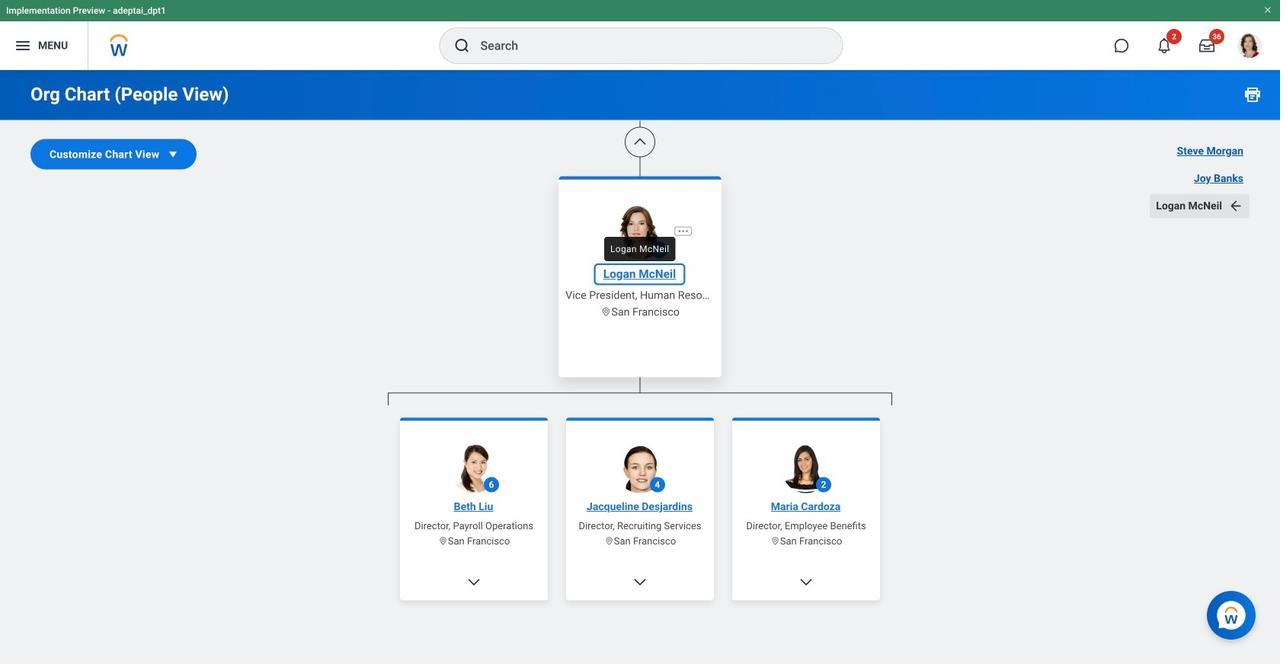 Task type: describe. For each thing, give the bounding box(es) containing it.
1 location image from the left
[[438, 537, 448, 546]]

chevron down image
[[466, 575, 482, 590]]

profile logan mcneil image
[[1238, 34, 1262, 61]]

location image
[[601, 307, 611, 318]]

caret down image
[[166, 147, 181, 162]]

close environment banner image
[[1264, 5, 1273, 14]]

chevron up image
[[633, 135, 648, 150]]

3 location image from the left
[[770, 537, 780, 546]]

justify image
[[14, 37, 32, 55]]

print org chart image
[[1244, 85, 1262, 104]]



Task type: vqa. For each thing, say whether or not it's contained in the screenshot.
Graph
no



Task type: locate. For each thing, give the bounding box(es) containing it.
chevron down image for second location image from left
[[633, 575, 648, 590]]

1 chevron down image from the left
[[633, 575, 648, 590]]

related actions image
[[677, 225, 690, 238]]

notifications large image
[[1157, 38, 1172, 53]]

location image
[[438, 537, 448, 546], [604, 537, 614, 546], [770, 537, 780, 546]]

tooltip
[[600, 232, 680, 266]]

chevron down image for 1st location image from right
[[799, 575, 814, 590]]

banner
[[0, 0, 1280, 70]]

2 chevron down image from the left
[[799, 575, 814, 590]]

main content
[[0, 0, 1280, 665]]

1 horizontal spatial location image
[[604, 537, 614, 546]]

arrow left image
[[1229, 199, 1244, 214]]

0 horizontal spatial location image
[[438, 537, 448, 546]]

0 horizontal spatial chevron down image
[[633, 575, 648, 590]]

2 horizontal spatial location image
[[770, 537, 780, 546]]

Search Workday  search field
[[481, 29, 811, 62]]

1 horizontal spatial chevron down image
[[799, 575, 814, 590]]

2 location image from the left
[[604, 537, 614, 546]]

search image
[[453, 37, 471, 55]]

chevron down image
[[633, 575, 648, 590], [799, 575, 814, 590]]

inbox large image
[[1200, 38, 1215, 53]]

logan mcneil, logan mcneil, 3 direct reports element
[[388, 406, 892, 665]]



